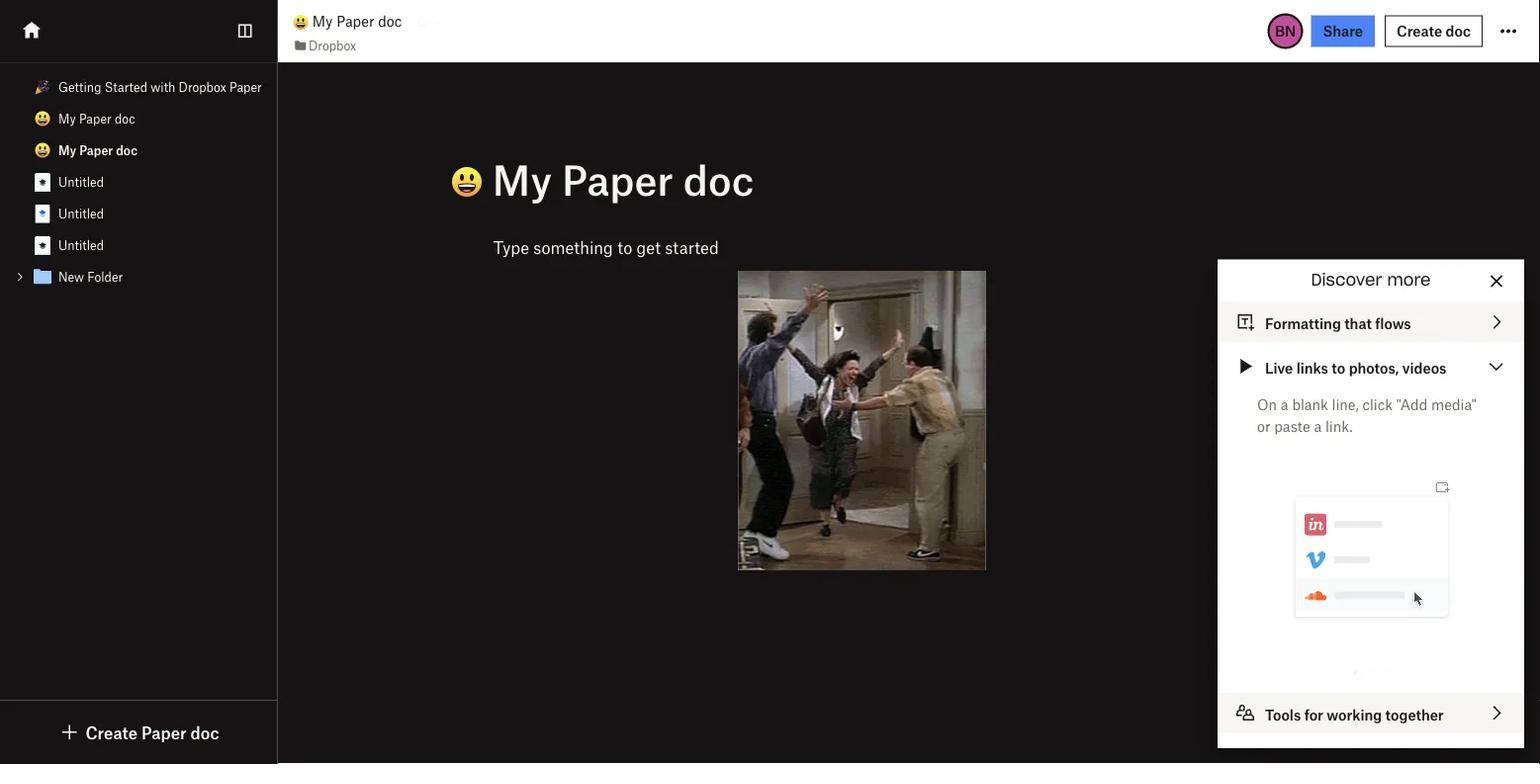 Task type: locate. For each thing, give the bounding box(es) containing it.
0 vertical spatial untitled
[[58, 175, 104, 189]]

videos
[[1402, 360, 1447, 377]]

together
[[1385, 706, 1444, 724]]

create right share
[[1397, 22, 1442, 40]]

/ contents list
[[0, 71, 277, 293]]

dropbox down grinning face with big eyes image at the left top
[[309, 38, 356, 53]]

0 vertical spatial to
[[617, 237, 632, 257]]

my paper doc link down started on the top of page
[[0, 103, 277, 135]]

bn button
[[1268, 13, 1303, 49]]

create
[[1397, 22, 1442, 40], [85, 723, 138, 743]]

1 vertical spatial template content image
[[31, 202, 54, 226]]

create right dig image
[[85, 723, 138, 743]]

0 vertical spatial grinning face with big eyes image
[[35, 111, 50, 127]]

create inside 'popup button'
[[85, 723, 138, 743]]

my paper doc link
[[293, 10, 402, 32], [0, 103, 277, 135], [0, 135, 277, 166]]

template content image
[[31, 170, 54, 194], [31, 202, 54, 226], [31, 233, 54, 257]]

0 vertical spatial template content image
[[31, 170, 54, 194]]

discover more
[[1311, 273, 1431, 289]]

0 vertical spatial dropbox
[[309, 38, 356, 53]]

doc
[[378, 13, 402, 30], [1446, 22, 1471, 40], [115, 111, 135, 126], [116, 143, 138, 158], [683, 154, 754, 204], [190, 723, 219, 743]]

create paper doc button
[[58, 721, 219, 745]]

create for create doc
[[1397, 22, 1442, 40]]

2 untitled link from the top
[[0, 198, 277, 229]]

1 vertical spatial dropbox
[[179, 80, 226, 94]]

1 vertical spatial grinning face with big eyes image
[[35, 142, 50, 158]]

1 untitled from the top
[[58, 175, 104, 189]]

formatting that flows button
[[1218, 302, 1524, 342]]

2 vertical spatial untitled
[[58, 238, 104, 253]]

2 vertical spatial template content image
[[31, 233, 54, 257]]

blank
[[1292, 396, 1328, 413]]

3 untitled from the top
[[58, 238, 104, 253]]

paper inside getting started with dropbox paper link
[[230, 80, 262, 94]]

something
[[534, 237, 613, 257]]

a
[[1281, 396, 1289, 413], [1314, 418, 1322, 435]]

paste
[[1274, 418, 1310, 435]]

comment
[[896, 300, 964, 317]]

party popper image
[[35, 79, 50, 95]]

bn
[[1275, 22, 1296, 40]]

create for create paper doc
[[85, 723, 138, 743]]

grinning face with big eyes image
[[293, 14, 309, 30]]

started
[[105, 80, 147, 94]]

folder
[[87, 270, 123, 284]]

media"
[[1431, 396, 1477, 413]]

0 horizontal spatial dropbox
[[179, 80, 226, 94]]

untitled link
[[0, 166, 277, 198], [0, 198, 277, 229], [0, 229, 277, 261]]

1 horizontal spatial dropbox
[[309, 38, 356, 53]]

getting
[[58, 80, 101, 94]]

a right on
[[1281, 396, 1289, 413]]

tools for working together link
[[1218, 693, 1524, 733]]

1 horizontal spatial create
[[1397, 22, 1442, 40]]

new folder
[[58, 270, 123, 284]]

untitled link up new folder link
[[0, 198, 277, 229]]

0 horizontal spatial create
[[85, 723, 138, 743]]

dropbox right with
[[179, 80, 226, 94]]

photos,
[[1349, 360, 1399, 377]]

my paper doc
[[309, 13, 402, 30], [58, 111, 135, 126], [58, 143, 138, 158], [483, 154, 754, 204]]

new folder link
[[0, 261, 277, 293]]

to inside live links to photos, videos popup button
[[1332, 360, 1346, 377]]

1 vertical spatial a
[[1314, 418, 1322, 435]]

0 vertical spatial a
[[1281, 396, 1289, 413]]

live
[[1265, 360, 1293, 377]]

on a blank line, click "add media" or paste a link.
[[1257, 396, 1477, 435]]

tools for working together button
[[1218, 693, 1524, 733]]

0 horizontal spatial to
[[617, 237, 632, 257]]

2 untitled from the top
[[58, 206, 104, 221]]

paper inside create paper doc 'popup button'
[[142, 723, 187, 743]]

1 vertical spatial create
[[85, 723, 138, 743]]

to right links
[[1332, 360, 1346, 377]]

tools for working together
[[1265, 706, 1444, 724]]

untitled link down getting started with dropbox paper link
[[0, 166, 277, 198]]

tools
[[1265, 706, 1301, 724]]

to left get
[[617, 237, 632, 257]]

my
[[312, 13, 333, 30], [58, 111, 76, 126], [58, 143, 76, 158], [492, 154, 552, 204]]

type
[[493, 237, 529, 257]]

0 vertical spatial create
[[1397, 22, 1442, 40]]

"add
[[1397, 396, 1428, 413]]

paper
[[337, 13, 374, 30], [230, 80, 262, 94], [79, 111, 111, 126], [79, 143, 113, 158], [562, 154, 673, 204], [142, 723, 187, 743]]

to
[[617, 237, 632, 257], [1332, 360, 1346, 377]]

click
[[1363, 396, 1393, 413]]

untitled for 1st template content image from the bottom
[[58, 238, 104, 253]]

1 vertical spatial untitled
[[58, 206, 104, 221]]

1 vertical spatial to
[[1332, 360, 1346, 377]]

expand folder image
[[13, 270, 27, 284]]

with
[[151, 80, 175, 94]]

live links to photos, videos button
[[1218, 347, 1524, 386]]

3 template content image from the top
[[31, 233, 54, 257]]

1 horizontal spatial to
[[1332, 360, 1346, 377]]

dropbox
[[309, 38, 356, 53], [179, 80, 226, 94]]

create inside popup button
[[1397, 22, 1442, 40]]

untitled link up the folder
[[0, 229, 277, 261]]

formatting that flows link
[[1218, 302, 1524, 342]]

2 template content image from the top
[[31, 202, 54, 226]]

untitled for first template content image from the top of the / contents list
[[58, 175, 104, 189]]

working
[[1327, 706, 1382, 724]]

1 untitled link from the top
[[0, 166, 277, 198]]

formatting
[[1265, 315, 1341, 332]]

untitled
[[58, 175, 104, 189], [58, 206, 104, 221], [58, 238, 104, 253]]

grinning face with big eyes image
[[35, 111, 50, 127], [35, 142, 50, 158]]

a left link.
[[1314, 418, 1322, 435]]

new
[[58, 270, 84, 284]]

2 grinning face with big eyes image from the top
[[35, 142, 50, 158]]

previous image
[[1225, 545, 1242, 563]]



Task type: describe. For each thing, give the bounding box(es) containing it.
to for get
[[617, 237, 632, 257]]

type something to get started
[[493, 237, 719, 257]]

dig image
[[58, 721, 82, 745]]

share button
[[1311, 15, 1375, 47]]

comment button
[[868, 297, 964, 321]]

live links to photos, videos link
[[1218, 347, 1524, 386]]

getting started with dropbox paper
[[58, 80, 262, 94]]

template content image
[[31, 265, 54, 289]]

discover
[[1311, 273, 1382, 289]]

link.
[[1326, 418, 1353, 435]]

untitled for second template content image from the top
[[58, 206, 104, 221]]

create doc
[[1397, 22, 1471, 40]]

my paper doc heading
[[451, 154, 1230, 204]]

1 grinning face with big eyes image from the top
[[35, 111, 50, 127]]

for
[[1304, 706, 1323, 724]]

share
[[1323, 22, 1363, 40]]

my paper doc link down getting started with dropbox paper link
[[0, 135, 277, 166]]

that
[[1345, 315, 1372, 332]]

doc inside popup button
[[1446, 22, 1471, 40]]

create doc button
[[1385, 15, 1483, 47]]

started
[[665, 237, 719, 257]]

flows
[[1375, 315, 1411, 332]]

get
[[637, 237, 661, 257]]

overlay image
[[1225, 545, 1242, 563]]

live links to photos, videos
[[1265, 360, 1447, 377]]

to for photos,
[[1332, 360, 1346, 377]]

links
[[1297, 360, 1328, 377]]

1 template content image from the top
[[31, 170, 54, 194]]

create paper doc
[[85, 723, 219, 743]]

on
[[1257, 396, 1277, 413]]

getting started with dropbox paper link
[[0, 71, 277, 103]]

dropbox inside / contents list
[[179, 80, 226, 94]]

or
[[1257, 418, 1271, 435]]

line,
[[1332, 396, 1359, 413]]

1 horizontal spatial a
[[1314, 418, 1322, 435]]

more
[[1387, 273, 1431, 289]]

my paper doc link up the dropbox link
[[293, 10, 402, 32]]

0 horizontal spatial a
[[1281, 396, 1289, 413]]

3 untitled link from the top
[[0, 229, 277, 261]]

formatting that flows
[[1265, 315, 1411, 332]]

dropbox link
[[293, 35, 356, 55]]

user-uploaded image: giphy.gif image
[[738, 271, 986, 571]]

doc inside 'popup button'
[[190, 723, 219, 743]]



Task type: vqa. For each thing, say whether or not it's contained in the screenshot.
3rd Untitled link from the top of the "/ Contents" list template content image
yes



